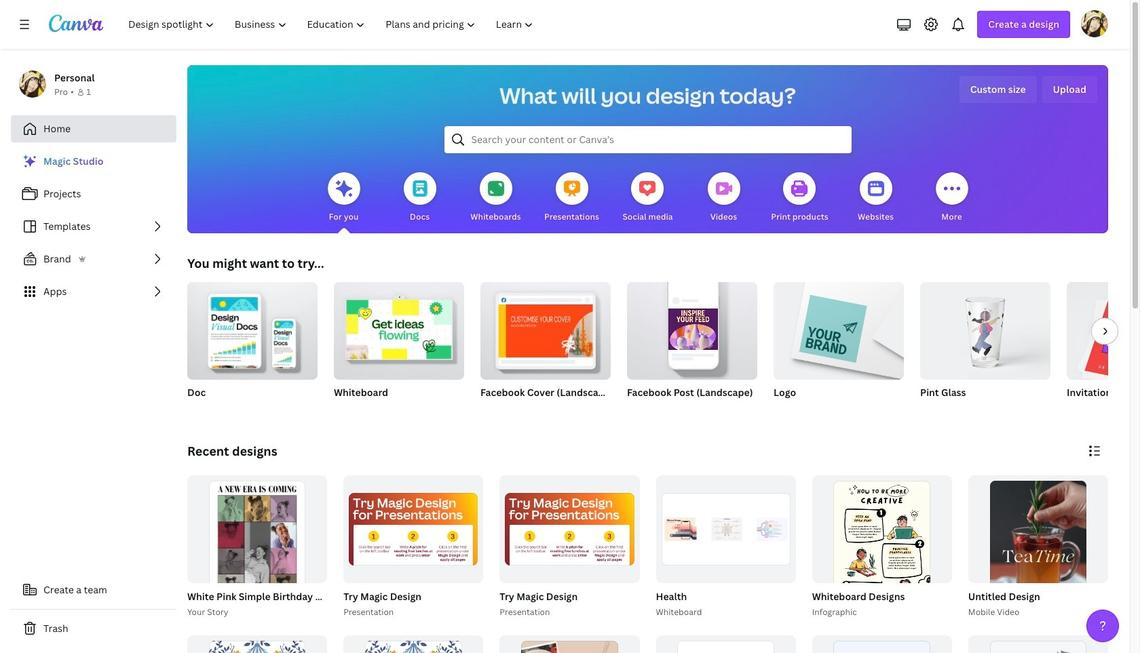 Task type: describe. For each thing, give the bounding box(es) containing it.
stephanie aranda image
[[1082, 10, 1109, 37]]

top level navigation element
[[119, 11, 545, 38]]



Task type: vqa. For each thing, say whether or not it's contained in the screenshot.
Stephanie Aranda image
yes



Task type: locate. For each thing, give the bounding box(es) containing it.
list
[[11, 148, 177, 306]]

group
[[187, 277, 318, 417], [187, 277, 318, 380], [627, 277, 758, 417], [627, 277, 758, 380], [774, 277, 904, 417], [774, 277, 904, 380], [921, 277, 1051, 417], [921, 277, 1051, 380], [334, 282, 464, 417], [334, 282, 464, 380], [481, 282, 611, 417], [1067, 282, 1141, 417], [1067, 282, 1141, 380], [185, 476, 463, 654], [187, 476, 327, 654], [341, 476, 484, 620], [344, 476, 484, 584], [497, 476, 640, 620], [500, 476, 640, 584], [653, 476, 796, 620], [656, 476, 796, 584], [810, 476, 952, 654], [812, 476, 952, 654], [966, 476, 1109, 654], [969, 476, 1109, 654], [187, 636, 327, 654], [344, 636, 484, 654], [500, 636, 640, 654], [656, 636, 796, 654], [812, 636, 952, 654], [969, 636, 1109, 654]]

Search search field
[[472, 127, 825, 153]]

None search field
[[444, 126, 852, 153]]



